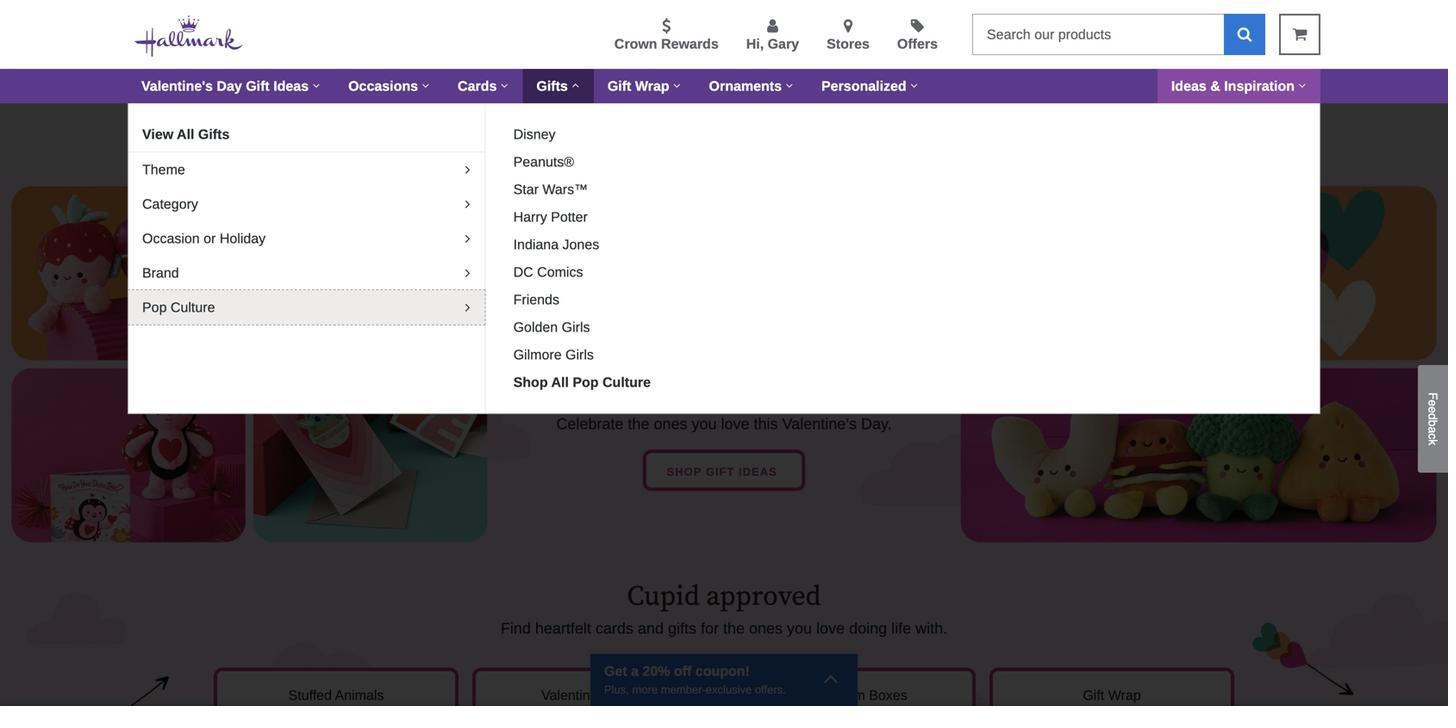 Task type: describe. For each thing, give the bounding box(es) containing it.
valentine's inside menu bar
[[141, 78, 213, 94]]

a inside "button"
[[1426, 427, 1440, 434]]

indiana jones
[[513, 237, 599, 253]]

$30+
[[651, 119, 679, 133]]

gary
[[768, 36, 799, 52]]

hi,
[[746, 36, 764, 52]]

crown rewards
[[614, 36, 719, 52]]

classroom boxes link
[[731, 668, 976, 707]]

shop for shop gift ideas
[[667, 466, 702, 479]]

comics
[[537, 265, 583, 280]]

to
[[306, 119, 318, 133]]

rewards
[[661, 36, 719, 52]]

with
[[682, 119, 707, 133]]

ideas & inspiration
[[1171, 78, 1295, 94]]

find
[[501, 620, 531, 638]]

0 vertical spatial valentine's
[[782, 415, 857, 433]]

for inside cupid approved find heartfelt cards and gifts for the ones you love doing life with.
[[701, 620, 719, 638]]

gift inside "cupid approved" region
[[1083, 688, 1104, 704]]

valentine's cards link
[[472, 668, 717, 707]]

cupid approved find heartfelt cards and gifts for the ones you love doing life with.
[[501, 580, 947, 638]]

stuffed animals
[[288, 688, 384, 704]]

and
[[638, 620, 664, 638]]

1 vertical spatial day.
[[861, 415, 892, 433]]

gift
[[706, 466, 735, 479]]

doing
[[849, 620, 887, 638]]

girls for golden girls
[[562, 320, 590, 335]]

0 vertical spatial gift wrap
[[608, 78, 669, 94]]

friends link
[[506, 290, 566, 310]]

stuffed animals link
[[214, 668, 459, 707]]

by
[[213, 119, 227, 133]]

star wars™ link
[[506, 179, 595, 200]]

view
[[142, 127, 173, 142]]

cupid
[[627, 580, 700, 614]]

theme
[[142, 162, 185, 178]]

crown inside menu
[[614, 36, 657, 52]]

pop culture
[[142, 300, 215, 315]]

20%
[[643, 664, 670, 680]]

tab list containing view all gifts
[[128, 117, 485, 325]]

on
[[632, 119, 647, 133]]

peanuts®
[[513, 154, 574, 170]]

harry
[[513, 209, 547, 225]]

gift wrap inside "cupid approved" region
[[1083, 688, 1141, 704]]

dc comics
[[513, 265, 583, 280]]

occasions
[[348, 78, 418, 94]]

cupid approved banner
[[207, 580, 1241, 641]]

category
[[142, 197, 198, 212]]

f e e d b a c k button
[[1418, 365, 1448, 473]]

1 horizontal spatial gifts
[[536, 78, 568, 94]]

not
[[811, 119, 832, 133]]

inspiration
[[1224, 78, 1295, 94]]

cards inside menu bar
[[458, 78, 497, 94]]

offers.
[[755, 684, 786, 697]]

order by wed., feb. 7 to get it for valentine's day.
[[175, 119, 467, 133]]

gifts
[[668, 620, 696, 638]]

the inside cupid approved find heartfelt cards and gifts for the ones you love doing life with.
[[723, 620, 745, 638]]

details
[[297, 145, 338, 159]]

hi, gary link
[[746, 18, 799, 54]]

cupid approved main content
[[0, 103, 1448, 707]]

holiday
[[220, 231, 266, 247]]

you inside cupid approved find heartfelt cards and gifts for the ones you love doing life with.
[[787, 620, 812, 638]]

f
[[1426, 393, 1440, 400]]

images of valentine's day better togethers, cards, and plushes on a light pink background with clouds image
[[0, 175, 1448, 553]]

2 e from the top
[[1426, 407, 1440, 414]]

dc
[[513, 265, 533, 280]]

shop gift ideas
[[667, 466, 781, 479]]

0 horizontal spatial love
[[721, 415, 749, 433]]

friends
[[513, 292, 559, 308]]

valentine's inside cupid approved main content
[[374, 119, 439, 133]]

valentine's cards
[[541, 688, 648, 704]]

k
[[1426, 440, 1440, 446]]

0 vertical spatial culture
[[171, 300, 215, 315]]

gilmore girls link
[[506, 345, 601, 365]]

or
[[204, 231, 216, 247]]

stores
[[827, 36, 870, 52]]

1 horizontal spatial gift
[[608, 78, 631, 94]]

love inside cupid approved find heartfelt cards and gifts for the ones you love doing life with.
[[816, 620, 845, 638]]

classroom
[[799, 688, 865, 704]]

menu bar containing valentine's day gift ideas
[[128, 69, 1321, 103]]

banner containing crown rewards
[[0, 0, 1448, 415]]

occasions link
[[335, 69, 444, 103]]

shipping
[[575, 119, 629, 133]]

valentine's inside "cupid approved" region
[[541, 688, 608, 704]]

gilmore girls
[[513, 347, 594, 363]]

exclusive
[[706, 684, 752, 697]]

ideas & inspiration link
[[1157, 69, 1321, 103]]

life
[[891, 620, 911, 638]]

ornaments link
[[695, 69, 808, 103]]

get
[[604, 664, 627, 680]]

ideas inside ideas & inspiration link
[[1171, 78, 1207, 94]]

heartfelt
[[535, 620, 591, 638]]

day
[[217, 78, 242, 94]]

with.
[[915, 620, 947, 638]]

valentine's day gift ideas link
[[128, 69, 335, 103]]

cards link
[[444, 69, 523, 103]]

wrap inside menu bar
[[635, 78, 669, 94]]

approved
[[706, 580, 821, 614]]

brand
[[142, 265, 179, 281]]

crown rewards link
[[614, 18, 719, 54]]

free shipping on $30+ with crown rewards. not a member? link
[[537, 117, 911, 161]]

hi, gary
[[746, 36, 799, 52]]

pop inside shop all pop culture link
[[573, 375, 599, 390]]

wed.,
[[230, 119, 263, 133]]

crown inside 'link'
[[710, 119, 749, 133]]

rewards.
[[752, 119, 808, 133]]

all for shop
[[551, 375, 569, 390]]



Task type: vqa. For each thing, say whether or not it's contained in the screenshot.
Shop gift ideas's Shop
yes



Task type: locate. For each thing, give the bounding box(es) containing it.
0 horizontal spatial tab list
[[128, 117, 485, 325]]

day.
[[442, 119, 467, 133], [861, 415, 892, 433]]

1 horizontal spatial cards
[[611, 688, 648, 704]]

0 horizontal spatial the
[[628, 415, 649, 433]]

search image
[[1237, 26, 1252, 42]]

menu bar
[[128, 69, 1321, 103]]

free shipping on $30+ with crown rewards. not a member?
[[546, 119, 901, 133]]

0 horizontal spatial gift wrap link
[[594, 69, 695, 103]]

ideas up 7
[[273, 78, 309, 94]]

girls up shop all pop culture link
[[565, 347, 594, 363]]

valentine's down get
[[541, 688, 608, 704]]

gifts inside tab list
[[198, 127, 230, 142]]

1 vertical spatial love
[[816, 620, 845, 638]]

gilmore
[[513, 347, 562, 363]]

personalized link
[[808, 69, 932, 103]]

icon image down it
[[338, 146, 346, 158]]

golden girls
[[513, 320, 590, 335]]

1 horizontal spatial ideas
[[1171, 78, 1207, 94]]

0 horizontal spatial gift wrap
[[608, 78, 669, 94]]

love left doing
[[816, 620, 845, 638]]

valentine's
[[141, 78, 213, 94], [374, 119, 439, 133]]

1 horizontal spatial icon image
[[823, 667, 839, 691]]

get a 20% off coupon! plus, more member-exclusive offers.
[[604, 664, 786, 697]]

1 horizontal spatial valentine's
[[782, 415, 857, 433]]

the right the celebrate
[[628, 415, 649, 433]]

cards inside "cupid approved" region
[[611, 688, 648, 704]]

ones inside cupid approved find heartfelt cards and gifts for the ones you love doing life with.
[[749, 620, 783, 638]]

0 vertical spatial gifts
[[536, 78, 568, 94]]

1 vertical spatial you
[[787, 620, 812, 638]]

1 vertical spatial gift wrap
[[1083, 688, 1141, 704]]

girls for gilmore girls
[[565, 347, 594, 363]]

0 vertical spatial a
[[835, 119, 842, 133]]

star
[[513, 182, 539, 197]]

ornaments
[[709, 78, 782, 94]]

d
[[1426, 414, 1440, 420]]

banner
[[0, 0, 1448, 415]]

0 vertical spatial the
[[628, 415, 649, 433]]

hallmark image
[[134, 16, 243, 57]]

it
[[343, 119, 351, 133]]

0 vertical spatial shop
[[513, 375, 548, 390]]

personalized
[[821, 78, 907, 94]]

culture
[[171, 300, 215, 315], [602, 375, 651, 390]]

valentine's down occasions link
[[374, 119, 439, 133]]

1 vertical spatial girls
[[565, 347, 594, 363]]

2 horizontal spatial gift
[[1083, 688, 1104, 704]]

menu containing crown rewards
[[271, 15, 958, 54]]

cards left gifts link
[[458, 78, 497, 94]]

cupid approved image
[[0, 553, 1448, 707]]

1 horizontal spatial for
[[701, 620, 719, 638]]

1 vertical spatial wrap
[[1108, 688, 1141, 704]]

0 horizontal spatial valentine's
[[141, 78, 213, 94]]

icon image
[[338, 146, 346, 158], [823, 667, 839, 691]]

girls
[[562, 320, 590, 335], [565, 347, 594, 363]]

gifts link
[[523, 69, 594, 103]]

plus,
[[604, 684, 629, 697]]

ones
[[654, 415, 687, 433], [749, 620, 783, 638]]

more
[[632, 684, 658, 697]]

0 vertical spatial cards
[[458, 78, 497, 94]]

valentine's
[[782, 415, 857, 433], [541, 688, 608, 704]]

valentine's right this
[[782, 415, 857, 433]]

free
[[546, 119, 572, 133]]

1 vertical spatial shop
[[667, 466, 702, 479]]

0 vertical spatial ones
[[654, 415, 687, 433]]

2 ideas from the left
[[1171, 78, 1207, 94]]

coupon!
[[695, 664, 750, 680]]

1 horizontal spatial gift wrap
[[1083, 688, 1141, 704]]

0 vertical spatial day.
[[442, 119, 467, 133]]

gifts up free
[[536, 78, 568, 94]]

1 horizontal spatial valentine's
[[374, 119, 439, 133]]

celebrate
[[556, 415, 624, 433]]

0 horizontal spatial culture
[[171, 300, 215, 315]]

love
[[721, 415, 749, 433], [816, 620, 845, 638]]

a inside 'link'
[[835, 119, 842, 133]]

a right not
[[835, 119, 842, 133]]

gift wrap
[[608, 78, 669, 94], [1083, 688, 1141, 704]]

all right view in the top of the page
[[177, 127, 194, 142]]

0 horizontal spatial a
[[631, 664, 639, 680]]

0 vertical spatial gift wrap link
[[594, 69, 695, 103]]

0 horizontal spatial cards
[[458, 78, 497, 94]]

for right it
[[354, 119, 371, 133]]

0 horizontal spatial ideas
[[273, 78, 309, 94]]

0 horizontal spatial wrap
[[635, 78, 669, 94]]

ideas
[[739, 466, 777, 479]]

0 horizontal spatial for
[[354, 119, 371, 133]]

2 horizontal spatial a
[[1426, 427, 1440, 434]]

0 horizontal spatial shop
[[513, 375, 548, 390]]

ideas left &
[[1171, 78, 1207, 94]]

0 horizontal spatial icon image
[[338, 146, 346, 158]]

tab list containing disney
[[500, 117, 1306, 400]]

0 vertical spatial pop
[[142, 300, 167, 315]]

1 vertical spatial valentine's
[[541, 688, 608, 704]]

1 horizontal spatial a
[[835, 119, 842, 133]]

0 horizontal spatial all
[[177, 127, 194, 142]]

hallmark link
[[134, 14, 257, 61]]

gifts left wed.,
[[198, 127, 230, 142]]

animals
[[335, 688, 384, 704]]

1 vertical spatial ones
[[749, 620, 783, 638]]

1 horizontal spatial all
[[551, 375, 569, 390]]

e up b
[[1426, 407, 1440, 414]]

ones down approved
[[749, 620, 783, 638]]

1 horizontal spatial love
[[816, 620, 845, 638]]

1 vertical spatial culture
[[602, 375, 651, 390]]

wrap inside "cupid approved" region
[[1108, 688, 1141, 704]]

0 horizontal spatial gift
[[246, 78, 270, 94]]

0 vertical spatial crown
[[614, 36, 657, 52]]

0 vertical spatial icon image
[[338, 146, 346, 158]]

crown left rewards
[[614, 36, 657, 52]]

culture up the celebrate
[[602, 375, 651, 390]]

0 horizontal spatial ones
[[654, 415, 687, 433]]

golden
[[513, 320, 558, 335]]

order
[[175, 119, 209, 133]]

1 horizontal spatial gift wrap link
[[990, 668, 1234, 707]]

offers link
[[897, 18, 938, 54]]

0 horizontal spatial you
[[692, 415, 717, 433]]

a right get
[[631, 664, 639, 680]]

1 horizontal spatial pop
[[573, 375, 599, 390]]

love left this
[[721, 415, 749, 433]]

1 vertical spatial a
[[1426, 427, 1440, 434]]

0 vertical spatial valentine's
[[141, 78, 213, 94]]

the down approved
[[723, 620, 745, 638]]

1 vertical spatial gift wrap link
[[990, 668, 1234, 707]]

the
[[628, 415, 649, 433], [723, 620, 745, 638]]

member-
[[661, 684, 706, 697]]

1 vertical spatial valentine's
[[374, 119, 439, 133]]

occasion or holiday
[[142, 231, 266, 247]]

off
[[674, 664, 692, 680]]

1 horizontal spatial you
[[787, 620, 812, 638]]

1 horizontal spatial ones
[[749, 620, 783, 638]]

Search our products search field
[[972, 14, 1224, 55]]

view all gifts
[[142, 127, 230, 142]]

for
[[354, 119, 371, 133], [701, 620, 719, 638]]

1 ideas from the left
[[273, 78, 309, 94]]

boxes
[[869, 688, 907, 704]]

1 vertical spatial gifts
[[198, 127, 230, 142]]

None search field
[[972, 14, 1265, 55]]

1 horizontal spatial tab list
[[500, 117, 1306, 400]]

disney link
[[506, 124, 562, 145]]

crown right with
[[710, 119, 749, 133]]

a
[[835, 119, 842, 133], [1426, 427, 1440, 434], [631, 664, 639, 680]]

1 vertical spatial pop
[[573, 375, 599, 390]]

you up gift
[[692, 415, 717, 433]]

1 vertical spatial crown
[[710, 119, 749, 133]]

1 tab list from the left
[[128, 117, 485, 325]]

stores link
[[827, 18, 870, 54]]

ideas inside valentine's day gift ideas link
[[273, 78, 309, 94]]

pop up the celebrate
[[573, 375, 599, 390]]

disney
[[513, 127, 556, 142]]

view all gifts link
[[128, 117, 485, 152]]

7
[[296, 119, 303, 133]]

0 vertical spatial girls
[[562, 320, 590, 335]]

shop inside tab list
[[513, 375, 548, 390]]

gift wrap link
[[594, 69, 695, 103], [990, 668, 1234, 707]]

1 horizontal spatial the
[[723, 620, 745, 638]]

shopping cart image
[[1293, 26, 1307, 42]]

2 vertical spatial a
[[631, 664, 639, 680]]

c
[[1426, 434, 1440, 440]]

1 vertical spatial for
[[701, 620, 719, 638]]

pop down the brand
[[142, 300, 167, 315]]

valentine's up order
[[141, 78, 213, 94]]

&
[[1210, 78, 1220, 94]]

1 horizontal spatial culture
[[602, 375, 651, 390]]

shop down gilmore
[[513, 375, 548, 390]]

jones
[[562, 237, 599, 253]]

0 horizontal spatial pop
[[142, 300, 167, 315]]

tab list
[[128, 117, 485, 325], [500, 117, 1306, 400]]

1 e from the top
[[1426, 400, 1440, 407]]

all for view
[[177, 127, 194, 142]]

1 vertical spatial cards
[[611, 688, 648, 704]]

pop
[[142, 300, 167, 315], [573, 375, 599, 390]]

0 vertical spatial all
[[177, 127, 194, 142]]

icon image left boxes
[[823, 667, 839, 691]]

menu
[[271, 15, 958, 54]]

shop inside cupid approved main content
[[667, 466, 702, 479]]

1 vertical spatial all
[[551, 375, 569, 390]]

cards down get
[[611, 688, 648, 704]]

2 tab list from the left
[[500, 117, 1306, 400]]

you
[[692, 415, 717, 433], [787, 620, 812, 638]]

potter
[[551, 209, 588, 225]]

dc comics link
[[506, 262, 590, 283]]

0 vertical spatial you
[[692, 415, 717, 433]]

culture down the brand
[[171, 300, 215, 315]]

cupid approved region
[[0, 553, 1448, 707]]

0 horizontal spatial crown
[[614, 36, 657, 52]]

0 horizontal spatial valentine's
[[541, 688, 608, 704]]

0 vertical spatial wrap
[[635, 78, 669, 94]]

a up k on the right of page
[[1426, 427, 1440, 434]]

shop for shop all pop culture
[[513, 375, 548, 390]]

a inside get a 20% off coupon! plus, more member-exclusive offers.
[[631, 664, 639, 680]]

1 vertical spatial icon image
[[823, 667, 839, 691]]

0 vertical spatial for
[[354, 119, 371, 133]]

e
[[1426, 400, 1440, 407], [1426, 407, 1440, 414]]

feb.
[[267, 119, 292, 133]]

all down gilmore girls
[[551, 375, 569, 390]]

occasion
[[142, 231, 200, 247]]

harry potter
[[513, 209, 588, 225]]

indiana
[[513, 237, 559, 253]]

1 vertical spatial the
[[723, 620, 745, 638]]

0 horizontal spatial day.
[[442, 119, 467, 133]]

shop all pop culture
[[513, 375, 651, 390]]

0 horizontal spatial gifts
[[198, 127, 230, 142]]

ones up shop gift ideas
[[654, 415, 687, 433]]

0 vertical spatial love
[[721, 415, 749, 433]]

stuffed
[[288, 688, 332, 704]]

wrap
[[635, 78, 669, 94], [1108, 688, 1141, 704]]

e up d at the bottom right of the page
[[1426, 400, 1440, 407]]

valentine's day gift ideas
[[141, 78, 309, 94]]

shop left gift
[[667, 466, 702, 479]]

girls up gilmore girls link
[[562, 320, 590, 335]]

1 horizontal spatial crown
[[710, 119, 749, 133]]

wars™
[[542, 182, 588, 197]]

1 horizontal spatial wrap
[[1108, 688, 1141, 704]]

for right gifts
[[701, 620, 719, 638]]

1 horizontal spatial shop
[[667, 466, 702, 479]]

this
[[754, 415, 778, 433]]

you down approved
[[787, 620, 812, 638]]

1 horizontal spatial day.
[[861, 415, 892, 433]]

get
[[321, 119, 340, 133]]

celebrate the ones you love this valentine's day.
[[556, 415, 892, 433]]

peanuts® link
[[506, 152, 581, 172]]



